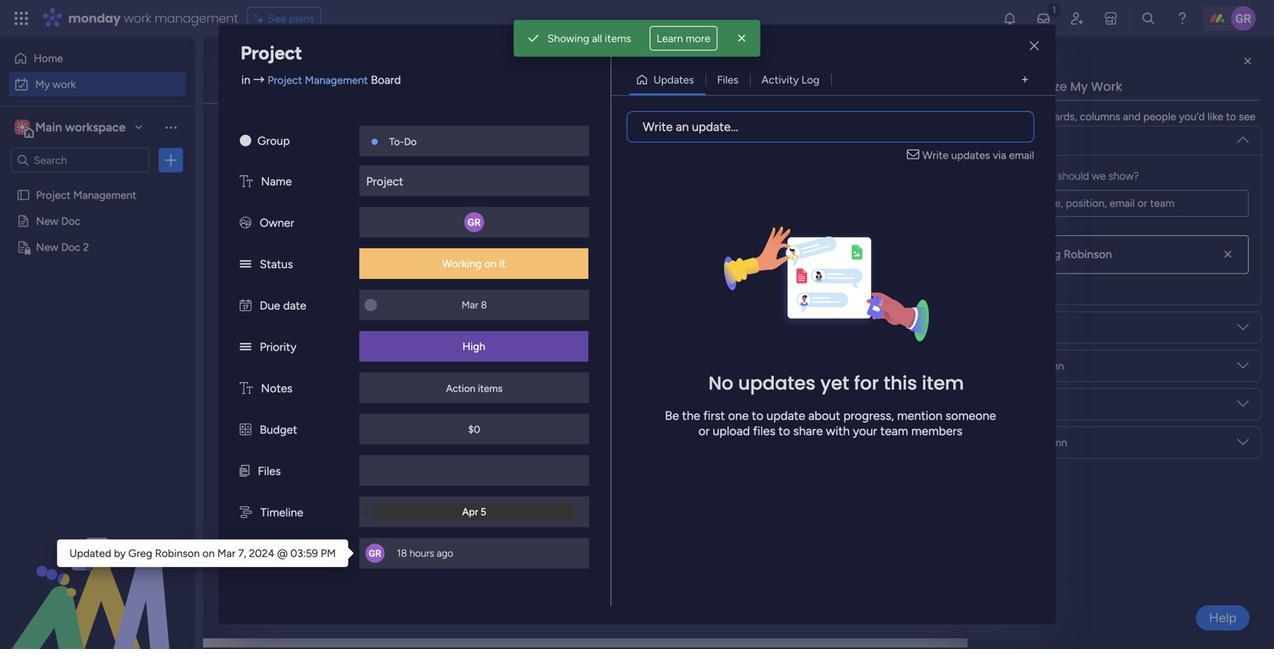 Task type: vqa. For each thing, say whether or not it's contained in the screenshot.
2 to the bottom
yes



Task type: locate. For each thing, give the bounding box(es) containing it.
dapulse text column image left name
[[240, 175, 253, 189]]

write for write updates via email
[[923, 149, 949, 162]]

1 vertical spatial dapulse text column image
[[240, 382, 253, 396]]

0 vertical spatial doc
[[61, 215, 81, 228]]

greg robinson image right 'help' icon
[[1232, 6, 1256, 31]]

1 vertical spatial working
[[1149, 303, 1189, 316]]

write
[[643, 120, 673, 134], [923, 149, 949, 162]]

0 horizontal spatial on
[[203, 547, 215, 560]]

dapulse timeline column image
[[240, 506, 252, 520]]

we
[[1092, 169, 1106, 182]]

my up boards, at the top right of page
[[1071, 78, 1088, 95]]

item right v2 sun "image"
[[257, 127, 279, 140]]

1 horizontal spatial people
[[993, 134, 1026, 147]]

new doc
[[36, 215, 81, 228]]

new item up v2 status icon
[[249, 304, 296, 317]]

like
[[1208, 110, 1224, 123]]

people up via
[[993, 134, 1026, 147]]

1 vertical spatial people
[[958, 437, 991, 450]]

robinson
[[1064, 248, 1113, 261], [155, 547, 200, 560]]

updated by greg robinson on mar 7, 2024 @ 03:59 pm
[[69, 547, 336, 560]]

learn
[[657, 32, 683, 45]]

the right be
[[682, 408, 701, 423]]

item up mention
[[922, 370, 964, 396]]

0 horizontal spatial status
[[260, 258, 293, 271]]

1 horizontal spatial 2
[[346, 193, 352, 206]]

new right public board image
[[36, 215, 58, 228]]

0 vertical spatial working
[[442, 257, 482, 270]]

without a date / 0 items
[[258, 603, 412, 622]]

status for status column
[[993, 359, 1024, 373]]

8 inside no updates yet for this item dialog
[[481, 299, 487, 311]]

a
[[316, 603, 326, 622]]

2 vertical spatial column
[[1030, 436, 1068, 449]]

new
[[232, 127, 255, 140], [36, 215, 58, 228], [36, 241, 58, 254], [249, 304, 272, 317], [249, 469, 272, 482]]

date up mar 16
[[1062, 437, 1085, 450]]

new down in
[[232, 127, 255, 140]]

0 vertical spatial week
[[290, 382, 326, 402]]

updates
[[952, 149, 991, 162], [739, 370, 816, 396]]

close image
[[735, 31, 750, 46]]

you'd
[[1179, 110, 1205, 123]]

1 vertical spatial greg
[[128, 547, 152, 560]]

without
[[258, 603, 313, 622]]

date right due
[[283, 299, 306, 313]]

/ right dates
[[335, 189, 342, 208]]

0 horizontal spatial updates
[[739, 370, 816, 396]]

2 horizontal spatial 0
[[376, 607, 383, 620]]

→
[[253, 73, 265, 87]]

my down home
[[35, 78, 50, 91]]

2 horizontal spatial on
[[1191, 303, 1203, 316]]

in → project management board
[[241, 73, 401, 87]]

the inside be the first one to update about progress, mention someone or upload files to share with your team members
[[682, 408, 701, 423]]

0 left the pm
[[307, 552, 314, 565]]

1 horizontal spatial working
[[1149, 303, 1189, 316]]

1 vertical spatial priority
[[993, 436, 1028, 449]]

monday work management
[[68, 10, 238, 27]]

status for status
[[260, 258, 293, 271]]

0 horizontal spatial write
[[643, 120, 673, 134]]

new up v2 status icon
[[249, 304, 272, 317]]

column up date column
[[1027, 359, 1065, 373]]

write inside button
[[643, 120, 673, 134]]

search image
[[412, 127, 424, 139]]

1 vertical spatial on
[[1191, 303, 1203, 316]]

1 vertical spatial + add item
[[251, 496, 304, 509]]

column for status column
[[1027, 359, 1065, 373]]

0 vertical spatial 0
[[340, 386, 347, 399]]

work right →
[[267, 58, 329, 92]]

None text field
[[993, 190, 1249, 217]]

management
[[155, 10, 238, 27]]

1 vertical spatial status
[[993, 359, 1024, 373]]

doc for new doc 2
[[61, 241, 81, 254]]

notifications image
[[1003, 11, 1018, 26]]

1 horizontal spatial my
[[226, 58, 261, 92]]

2 dapulse text column image from the top
[[240, 382, 253, 396]]

board for date
[[834, 244, 862, 257]]

priority
[[260, 340, 297, 354], [993, 436, 1028, 449]]

add right dapulse timeline column "image"
[[260, 496, 280, 509]]

0 horizontal spatial working
[[442, 257, 482, 270]]

Filter dashboard by text search field
[[291, 121, 431, 146]]

2 vertical spatial 0
[[376, 607, 383, 620]]

progress,
[[844, 408, 894, 423]]

1 vertical spatial column
[[1019, 398, 1056, 411]]

working on it inside no updates yet for this item dialog
[[442, 257, 506, 270]]

option
[[0, 181, 195, 184]]

item
[[257, 127, 279, 140], [282, 331, 304, 344], [922, 370, 964, 396], [350, 441, 371, 455], [282, 496, 304, 509]]

mar 8
[[1061, 276, 1086, 288], [462, 299, 487, 311], [1061, 303, 1086, 315]]

1 vertical spatial greg robinson image
[[1006, 243, 1029, 266]]

workspace selection element
[[15, 118, 128, 138]]

week right this
[[290, 382, 326, 402]]

1 vertical spatial the
[[682, 408, 701, 423]]

column up mar 16
[[1030, 436, 1068, 449]]

1 horizontal spatial status
[[993, 359, 1024, 373]]

today /
[[258, 244, 316, 264]]

work
[[267, 58, 329, 92], [1092, 78, 1123, 95]]

2 right the private board image
[[83, 241, 89, 254]]

work for my
[[53, 78, 76, 91]]

2 right dates
[[346, 193, 352, 206]]

date inside dialog
[[283, 299, 306, 313]]

status inside no updates yet for this item dialog
[[260, 258, 293, 271]]

team
[[881, 424, 909, 438]]

home option
[[9, 46, 186, 71]]

status inside main content
[[993, 359, 1024, 373]]

1 horizontal spatial write
[[923, 149, 949, 162]]

mar 16
[[1059, 469, 1088, 481]]

1 vertical spatial add
[[260, 496, 280, 509]]

later
[[258, 548, 293, 567]]

to-
[[389, 136, 404, 148]]

0 inside later / 0 items
[[307, 552, 314, 565]]

work inside option
[[53, 78, 76, 91]]

public board image
[[16, 214, 31, 228]]

working inside no updates yet for this item dialog
[[442, 257, 482, 270]]

project management link inside no updates yet for this item dialog
[[268, 74, 368, 87]]

+ add item down due date
[[251, 331, 304, 344]]

1 vertical spatial updates
[[739, 370, 816, 396]]

priority right v2 status icon
[[260, 340, 297, 354]]

0 horizontal spatial people
[[958, 437, 991, 450]]

0 vertical spatial customize
[[1003, 78, 1068, 95]]

next
[[258, 437, 289, 457]]

0 up 1
[[340, 386, 347, 399]]

0 vertical spatial working on it
[[442, 257, 506, 270]]

work for monday
[[124, 10, 151, 27]]

plans
[[289, 12, 314, 25]]

work up columns
[[1092, 78, 1123, 95]]

0 horizontal spatial working on it
[[442, 257, 506, 270]]

item
[[274, 304, 296, 317], [274, 469, 296, 482]]

18
[[397, 547, 407, 560]]

2 horizontal spatial my
[[1071, 78, 1088, 95]]

item right dapulse date column image
[[274, 304, 296, 317]]

home link
[[9, 46, 186, 71]]

my for my work
[[35, 78, 50, 91]]

new doc 2
[[36, 241, 89, 254]]

0 vertical spatial to
[[1227, 110, 1237, 123]]

updates up update
[[739, 370, 816, 396]]

mar
[[1061, 276, 1078, 288], [462, 299, 479, 311], [1061, 303, 1078, 315], [1059, 469, 1076, 481], [217, 547, 236, 560]]

1 horizontal spatial it
[[1206, 303, 1213, 316]]

group inside no updates yet for this item dialog
[[258, 134, 290, 148]]

0 vertical spatial status
[[260, 258, 293, 271]]

item down next
[[274, 469, 296, 482]]

0 inside this week / 0 items
[[340, 386, 347, 399]]

date
[[283, 299, 306, 313], [329, 603, 362, 622]]

2 doc from the top
[[61, 241, 81, 254]]

greg robinson image left greg robinson link
[[1006, 243, 1029, 266]]

0 horizontal spatial customize
[[574, 127, 626, 140]]

action
[[446, 382, 476, 395]]

1 vertical spatial to
[[752, 408, 764, 423]]

group right v2 sun "image"
[[258, 134, 290, 148]]

files inside files button
[[717, 73, 739, 86]]

0 vertical spatial 2
[[346, 193, 352, 206]]

activity log button
[[750, 67, 831, 92]]

write for write an update...
[[643, 120, 673, 134]]

+ down dapulse date column image
[[251, 331, 257, 344]]

1 dapulse text column image from the top
[[240, 175, 253, 189]]

people down someone
[[958, 437, 991, 450]]

main content
[[203, 37, 1275, 649]]

1 horizontal spatial the
[[1024, 110, 1040, 123]]

mar 8 inside no updates yet for this item dialog
[[462, 299, 487, 311]]

None search field
[[291, 121, 431, 146]]

the left boards, at the top right of page
[[1024, 110, 1040, 123]]

doc down new doc
[[61, 241, 81, 254]]

2 vertical spatial on
[[203, 547, 215, 560]]

1 vertical spatial 0
[[307, 552, 314, 565]]

work down home
[[53, 78, 76, 91]]

item inside next week / 1 item
[[350, 441, 371, 455]]

1 horizontal spatial priority
[[993, 436, 1028, 449]]

0 vertical spatial item
[[274, 304, 296, 317]]

my inside option
[[35, 78, 50, 91]]

main workspace button
[[11, 114, 149, 140]]

write left an
[[643, 120, 673, 134]]

2 + add item from the top
[[251, 496, 304, 509]]

0 vertical spatial date
[[1062, 244, 1085, 257]]

ago
[[437, 547, 453, 560]]

1 vertical spatial new item
[[249, 469, 296, 482]]

1 vertical spatial date
[[993, 398, 1016, 411]]

first
[[704, 408, 725, 423]]

work right monday
[[124, 10, 151, 27]]

close image
[[1030, 41, 1039, 52]]

new item down next
[[249, 469, 296, 482]]

help image
[[1175, 11, 1190, 26]]

2 vertical spatial board
[[834, 437, 862, 450]]

1 vertical spatial group
[[683, 437, 713, 450]]

0 right a
[[376, 607, 383, 620]]

priority inside no updates yet for this item dialog
[[260, 340, 297, 354]]

files down close image
[[717, 73, 739, 86]]

via
[[993, 149, 1007, 162]]

1 horizontal spatial group
[[683, 437, 713, 450]]

week
[[290, 382, 326, 402], [292, 437, 328, 457]]

invite members image
[[1070, 11, 1085, 26]]

column
[[1027, 359, 1065, 373], [1019, 398, 1056, 411], [1030, 436, 1068, 449]]

1 vertical spatial board
[[834, 244, 862, 257]]

0 horizontal spatial group
[[258, 134, 290, 148]]

1 horizontal spatial customize
[[1003, 78, 1068, 95]]

items inside past dates / 2 items
[[355, 193, 381, 206]]

0 vertical spatial group
[[258, 134, 290, 148]]

date down the status column
[[993, 398, 1016, 411]]

dapulse text column image
[[240, 175, 253, 189], [240, 382, 253, 396]]

0 vertical spatial column
[[1027, 359, 1065, 373]]

+ add item up @
[[251, 496, 304, 509]]

2 vertical spatial project management link
[[776, 296, 918, 323]]

status right v2 status image
[[260, 258, 293, 271]]

1 vertical spatial write
[[923, 149, 949, 162]]

date right a
[[329, 603, 362, 622]]

0 vertical spatial date
[[283, 299, 306, 313]]

0 vertical spatial work
[[124, 10, 151, 27]]

add view image
[[1022, 74, 1029, 85]]

0 horizontal spatial priority
[[260, 340, 297, 354]]

2 item from the top
[[274, 469, 296, 482]]

dapulse numbers column image
[[240, 423, 251, 437]]

dapulse text column image left this
[[240, 382, 253, 396]]

@
[[277, 547, 288, 560]]

new item
[[249, 304, 296, 317], [249, 469, 296, 482]]

date down 'should'
[[1062, 244, 1085, 257]]

1 vertical spatial work
[[53, 78, 76, 91]]

0 vertical spatial project management
[[36, 189, 136, 202]]

1 vertical spatial doc
[[61, 241, 81, 254]]

1 vertical spatial customize
[[574, 127, 626, 140]]

group down first
[[683, 437, 713, 450]]

0 vertical spatial new item
[[249, 304, 296, 317]]

workspace image
[[15, 119, 30, 136], [17, 119, 28, 136]]

on inside main content
[[1191, 303, 1203, 316]]

my up the new item
[[226, 58, 261, 92]]

the
[[1024, 110, 1040, 123], [682, 408, 701, 423]]

files
[[717, 73, 739, 86], [258, 464, 281, 478]]

priority for priority column
[[993, 436, 1028, 449]]

files down next
[[258, 464, 281, 478]]

+ add item
[[251, 331, 304, 344], [251, 496, 304, 509]]

status up date column
[[993, 359, 1024, 373]]

alert
[[514, 20, 761, 57]]

to up 'files' in the right bottom of the page
[[752, 408, 764, 423]]

columns
[[1080, 110, 1121, 123]]

customize inside customize button
[[574, 127, 626, 140]]

dapulse text column image for name
[[240, 175, 253, 189]]

learn more
[[657, 32, 711, 45]]

v2 file column image
[[240, 464, 249, 478]]

project management
[[36, 189, 136, 202], [779, 277, 879, 290], [779, 304, 879, 317]]

/
[[335, 189, 342, 208], [305, 244, 312, 264], [329, 382, 336, 402], [332, 437, 339, 457], [296, 548, 303, 567], [365, 603, 372, 622]]

item right 1
[[350, 441, 371, 455]]

to right "like"
[[1227, 110, 1237, 123]]

project management link
[[268, 74, 368, 87], [776, 269, 918, 295], [776, 296, 918, 323]]

items inside 'alert'
[[605, 32, 632, 45]]

column up priority column
[[1019, 398, 1056, 411]]

email
[[1009, 149, 1035, 162]]

item right dapulse timeline column "image"
[[282, 496, 304, 509]]

this
[[258, 382, 286, 402]]

1 doc from the top
[[61, 215, 81, 228]]

1 horizontal spatial 0
[[340, 386, 347, 399]]

1 vertical spatial working on it
[[1149, 303, 1213, 316]]

new down next
[[249, 469, 272, 482]]

0 vertical spatial updates
[[952, 149, 991, 162]]

on
[[485, 257, 497, 270], [1191, 303, 1203, 316], [203, 547, 215, 560]]

0 horizontal spatial robinson
[[155, 547, 200, 560]]

0 vertical spatial project management link
[[268, 74, 368, 87]]

add right v2 status icon
[[260, 331, 280, 344]]

updates left via
[[952, 149, 991, 162]]

whose items should we show?
[[993, 169, 1140, 182]]

1 + from the top
[[251, 331, 257, 344]]

the for boards,
[[1024, 110, 1040, 123]]

list box
[[0, 179, 195, 467]]

1
[[343, 441, 347, 455]]

doc up new doc 2
[[61, 215, 81, 228]]

lottie animation image
[[0, 494, 195, 649]]

project
[[241, 42, 302, 64], [268, 74, 302, 87], [366, 175, 403, 189], [36, 189, 71, 202], [779, 277, 813, 290], [779, 304, 813, 317]]

doc
[[61, 215, 81, 228], [61, 241, 81, 254]]

0 horizontal spatial work
[[53, 78, 76, 91]]

0 horizontal spatial 0
[[307, 552, 314, 565]]

choose
[[984, 110, 1021, 123]]

1 workspace image from the left
[[15, 119, 30, 136]]

board for people
[[834, 437, 862, 450]]

updates for write
[[952, 149, 991, 162]]

status
[[260, 258, 293, 271], [993, 359, 1024, 373]]

0 vertical spatial dapulse text column image
[[240, 175, 253, 189]]

your
[[853, 424, 878, 438]]

0 vertical spatial files
[[717, 73, 739, 86]]

1 horizontal spatial robinson
[[1064, 248, 1113, 261]]

my
[[226, 58, 261, 92], [35, 78, 50, 91], [1071, 78, 1088, 95]]

week left 1
[[292, 437, 328, 457]]

+ left the 'timeline'
[[251, 496, 257, 509]]

1 add from the top
[[260, 331, 280, 344]]

date column
[[993, 398, 1056, 411]]

0 horizontal spatial 2
[[83, 241, 89, 254]]

dapulse date column image
[[240, 299, 251, 313]]

1 horizontal spatial on
[[485, 257, 497, 270]]

no updates yet for this item dialog
[[0, 0, 1275, 649]]

greg robinson image
[[1232, 6, 1256, 31], [1006, 243, 1029, 266]]

to down update
[[779, 424, 791, 438]]

priority down date column
[[993, 436, 1028, 449]]

write left via
[[923, 149, 949, 162]]

0 horizontal spatial the
[[682, 408, 701, 423]]

group
[[258, 134, 290, 148], [683, 437, 713, 450]]

help button
[[1197, 606, 1250, 631]]

1 vertical spatial item
[[274, 469, 296, 482]]



Task type: describe. For each thing, give the bounding box(es) containing it.
0 inside 'without a date / 0 items'
[[376, 607, 383, 620]]

2 horizontal spatial to
[[1227, 110, 1237, 123]]

my for my work
[[226, 58, 261, 92]]

update feed image
[[1036, 11, 1052, 26]]

more
[[686, 32, 711, 45]]

group inside main content
[[683, 437, 713, 450]]

update
[[767, 408, 806, 423]]

0 horizontal spatial to
[[752, 408, 764, 423]]

today
[[258, 244, 302, 264]]

/ right 'today'
[[305, 244, 312, 264]]

item down due date
[[282, 331, 304, 344]]

2 + from the top
[[251, 496, 257, 509]]

/ right @
[[296, 548, 303, 567]]

due
[[260, 299, 280, 313]]

priority column
[[993, 436, 1068, 449]]

1 vertical spatial robinson
[[155, 547, 200, 560]]

dates
[[292, 189, 332, 208]]

$0
[[468, 423, 480, 436]]

updated
[[284, 547, 327, 561]]

1 vertical spatial project management link
[[776, 269, 918, 295]]

new item
[[232, 127, 279, 140]]

7,
[[238, 547, 246, 560]]

/ right notes
[[329, 382, 336, 402]]

v2 status image
[[240, 258, 251, 271]]

management inside in → project management board
[[305, 74, 368, 87]]

2 vertical spatial to
[[779, 424, 791, 438]]

name
[[261, 175, 292, 189]]

new right the private board image
[[36, 241, 58, 254]]

items inside later / 0 items
[[317, 552, 343, 565]]

monday marketplace image
[[1104, 11, 1119, 26]]

files button
[[706, 67, 750, 92]]

monday
[[68, 10, 121, 27]]

week for this
[[290, 382, 326, 402]]

this week / 0 items
[[258, 382, 376, 402]]

2 workspace image from the left
[[17, 119, 28, 136]]

0 vertical spatial people
[[993, 134, 1026, 147]]

1 horizontal spatial working on it
[[1149, 303, 1213, 316]]

search everything image
[[1141, 11, 1157, 26]]

in
[[241, 73, 251, 87]]

yet
[[821, 370, 850, 396]]

0 horizontal spatial files
[[258, 464, 281, 478]]

public board image
[[16, 188, 31, 202]]

boards,
[[1042, 110, 1078, 123]]

updates button
[[630, 67, 706, 92]]

column for date column
[[1019, 398, 1056, 411]]

0 horizontal spatial work
[[267, 58, 329, 92]]

priority for priority
[[260, 340, 297, 354]]

one
[[728, 408, 749, 423]]

with
[[826, 424, 850, 438]]

budget
[[260, 423, 297, 437]]

16
[[1078, 469, 1088, 481]]

0 vertical spatial robinson
[[1064, 248, 1113, 261]]

activity
[[762, 73, 799, 86]]

should
[[1058, 169, 1090, 182]]

2 inside past dates / 2 items
[[346, 193, 352, 206]]

or
[[699, 424, 710, 438]]

lottie animation element
[[0, 494, 195, 649]]

action items
[[446, 382, 503, 395]]

new inside button
[[232, 127, 255, 140]]

see plans button
[[247, 7, 321, 30]]

week for next
[[292, 437, 328, 457]]

/ left 1
[[332, 437, 339, 457]]

select product image
[[14, 11, 29, 26]]

hours
[[410, 547, 434, 560]]

choose the boards, columns and people you'd like to see
[[984, 110, 1256, 123]]

learn more button
[[650, 26, 718, 51]]

members
[[912, 424, 963, 438]]

whose
[[993, 169, 1027, 182]]

alert containing showing all items
[[514, 20, 761, 57]]

people
[[1144, 110, 1177, 123]]

someone
[[946, 408, 997, 423]]

write an update... button
[[627, 111, 1035, 143]]

1 new item from the top
[[249, 304, 296, 317]]

last
[[259, 547, 281, 561]]

updates
[[654, 73, 694, 86]]

my work option
[[9, 72, 186, 97]]

be the first one to update about progress, mention someone or upload files to share with your team members
[[665, 408, 997, 438]]

greg robinson link
[[1036, 248, 1113, 261]]

column for priority column
[[1030, 436, 1068, 449]]

on inside no updates yet for this item dialog
[[485, 257, 497, 270]]

1 vertical spatial project management
[[779, 277, 879, 290]]

by
[[114, 547, 126, 560]]

/ right a
[[365, 603, 372, 622]]

envelope o image
[[907, 147, 923, 163]]

do
[[404, 136, 417, 148]]

Search in workspace field
[[32, 151, 128, 169]]

my work link
[[9, 72, 186, 97]]

no
[[709, 370, 734, 396]]

2 new item from the top
[[249, 469, 296, 482]]

write an update...
[[643, 120, 739, 134]]

main content containing past dates /
[[203, 37, 1275, 649]]

v2 status image
[[240, 340, 251, 354]]

main workspace
[[35, 120, 126, 135]]

write updates via email
[[923, 149, 1035, 162]]

2 vertical spatial date
[[1062, 437, 1085, 450]]

updated
[[69, 547, 111, 560]]

customize for customize
[[574, 127, 626, 140]]

private board image
[[16, 240, 31, 254]]

update...
[[692, 120, 739, 134]]

files
[[753, 424, 776, 438]]

home
[[34, 52, 63, 65]]

showing all items
[[548, 32, 632, 45]]

dapulse text column image for notes
[[240, 382, 253, 396]]

status column
[[993, 359, 1065, 373]]

items inside no updates yet for this item dialog
[[478, 382, 503, 395]]

the for first
[[682, 408, 701, 423]]

v2 pulse updated log image
[[240, 547, 251, 561]]

v2 multiple person column image
[[240, 216, 251, 230]]

1 image
[[1048, 1, 1062, 18]]

show?
[[1109, 169, 1140, 182]]

items inside 'without a date / 0 items'
[[385, 607, 412, 620]]

showing
[[548, 32, 590, 45]]

1 horizontal spatial date
[[329, 603, 362, 622]]

18 hours ago
[[397, 547, 453, 560]]

upload
[[713, 424, 750, 438]]

1 item from the top
[[274, 304, 296, 317]]

past
[[258, 189, 288, 208]]

updates for no
[[739, 370, 816, 396]]

item inside dialog
[[922, 370, 964, 396]]

project inside in → project management board
[[268, 74, 302, 87]]

2 add from the top
[[260, 496, 280, 509]]

workspace
[[65, 120, 126, 135]]

notes
[[261, 382, 293, 396]]

customize my work
[[1003, 78, 1123, 95]]

it inside dialog
[[499, 257, 506, 270]]

v2 sun image
[[240, 134, 251, 148]]

1 horizontal spatial greg
[[1036, 248, 1061, 261]]

my work
[[35, 78, 76, 91]]

0 horizontal spatial greg
[[128, 547, 152, 560]]

item inside button
[[257, 127, 279, 140]]

03:59
[[291, 547, 318, 560]]

list box containing project management
[[0, 179, 195, 467]]

log
[[802, 73, 820, 86]]

see
[[268, 12, 286, 25]]

past dates / 2 items
[[258, 189, 381, 208]]

doc for new doc
[[61, 215, 81, 228]]

next week / 1 item
[[258, 437, 371, 457]]

an
[[676, 120, 689, 134]]

2 vertical spatial project management
[[779, 304, 879, 317]]

items inside this week / 0 items
[[349, 386, 376, 399]]

0 vertical spatial greg robinson image
[[1232, 6, 1256, 31]]

mar inside no updates yet for this item dialog
[[462, 299, 479, 311]]

my work
[[226, 58, 329, 92]]

all
[[592, 32, 602, 45]]

customize for customize my work
[[1003, 78, 1068, 95]]

last updated
[[259, 547, 327, 561]]

main
[[35, 120, 62, 135]]

customize button
[[549, 121, 632, 146]]

activity log
[[762, 73, 820, 86]]

1 + add item from the top
[[251, 331, 304, 344]]

1 horizontal spatial work
[[1092, 78, 1123, 95]]

no updates yet for this item
[[709, 370, 964, 396]]

high
[[463, 340, 485, 353]]

2024
[[249, 547, 275, 560]]

board inside no updates yet for this item dialog
[[371, 73, 401, 87]]

due date
[[260, 299, 306, 313]]



